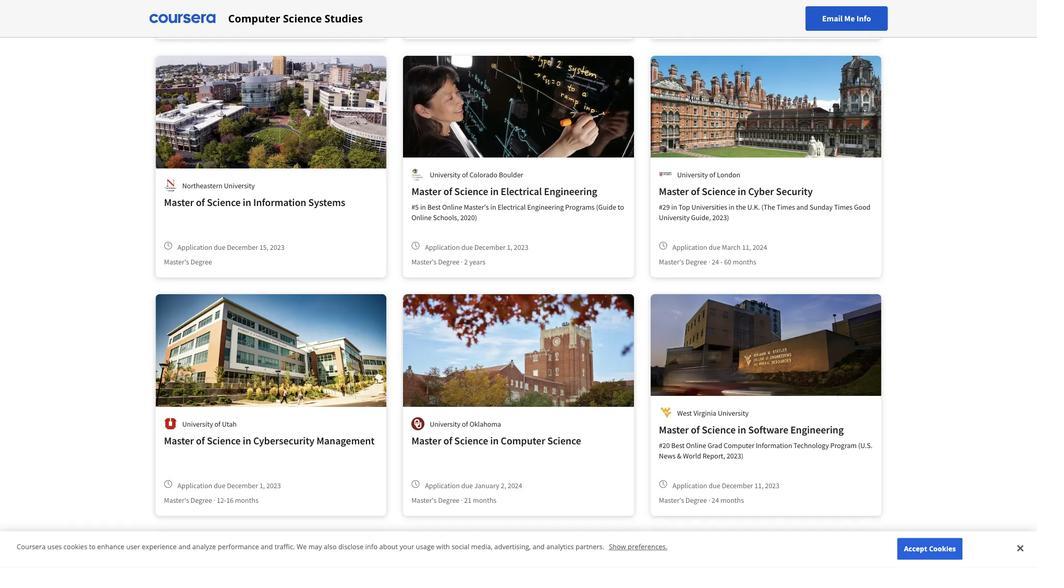 Task type: describe. For each thing, give the bounding box(es) containing it.
user
[[126, 542, 140, 551]]

university of oklahoma logo image
[[412, 417, 425, 430]]

degree left -
[[686, 257, 707, 267]]

university of london logo image
[[659, 168, 672, 181]]

also
[[324, 542, 337, 551]]

january
[[475, 481, 500, 490]]

2 times from the left
[[834, 202, 853, 212]]

2023 for master of science in electrical engineering
[[514, 242, 529, 252]]

show
[[609, 542, 626, 551]]

(u.s.
[[859, 441, 873, 450]]

master's inside master of science in electrical engineering #5 in best online master's in electrical engineering programs (guide to online schools, 2020)
[[464, 202, 489, 212]]

boulder
[[499, 170, 523, 179]]

london
[[717, 170, 741, 179]]

uses
[[47, 542, 62, 551]]

utah
[[222, 419, 237, 429]]

me
[[845, 13, 855, 24]]

best inside master of science in electrical engineering #5 in best online master's in electrical engineering programs (guide to online schools, 2020)
[[428, 202, 441, 212]]

due left february
[[214, 4, 226, 13]]

application due february 23, 2024
[[178, 4, 281, 13]]

university right university of colorado boulder logo
[[430, 170, 461, 179]]

master's degree · 12-16 months
[[164, 496, 259, 505]]

science for master of science in cybersecurity management
[[207, 434, 241, 447]]

1 vertical spatial online
[[412, 213, 432, 222]]

application due december 11, 2023
[[673, 481, 780, 490]]

and left "traffic."
[[261, 542, 273, 551]]

with
[[436, 542, 450, 551]]

schools,
[[433, 213, 459, 222]]

coursera
[[17, 542, 46, 551]]

#29
[[659, 202, 670, 212]]

university inside master of science in cyber security #29 in top universities in the u.k. (the times and sunday times good university guide, 2023)
[[659, 213, 690, 222]]

months right 60
[[733, 257, 757, 267]]

traffic.
[[275, 542, 295, 551]]

of for master of science in software engineering #20 best online grad computer information technology program (u.s. news & world report, 2023)
[[691, 423, 700, 436]]

15,
[[260, 242, 269, 252]]

cyber
[[749, 185, 774, 198]]

of for master of science in cybersecurity management
[[196, 434, 205, 447]]

science for master of science in software engineering #20 best online grad computer information technology program (u.s. news & world report, 2023)
[[702, 423, 736, 436]]

management
[[317, 434, 375, 447]]

of for master of science in information systems
[[196, 196, 205, 209]]

2023 for master of science in software engineering
[[765, 481, 780, 490]]

application due january 2, 2024
[[425, 481, 522, 490]]

months right 16
[[235, 496, 259, 505]]

2024 for application due february 23, 2024
[[266, 4, 281, 13]]

to inside privacy alert dialog
[[89, 542, 96, 551]]

of for master of science in electrical engineering #5 in best online master's in electrical engineering programs (guide to online schools, 2020)
[[444, 185, 452, 198]]

university of oklahoma
[[430, 419, 501, 429]]

degree down application due december 11, 2023
[[686, 496, 707, 505]]

about
[[379, 542, 398, 551]]

cybersecurity
[[253, 434, 315, 447]]

master for master of science in cyber security #29 in top universities in the u.k. (the times and sunday times good university guide, 2023)
[[659, 185, 689, 198]]

of for university of utah
[[215, 419, 221, 429]]

11, for software
[[755, 481, 764, 490]]

master's degree · 21 months
[[412, 496, 497, 505]]

programs
[[566, 202, 595, 212]]

info
[[857, 13, 871, 24]]

enhance
[[97, 542, 124, 551]]

university of london
[[678, 170, 741, 179]]

master of science in software engineering #20 best online grad computer information technology program (u.s. news & world report, 2023)
[[659, 423, 873, 461]]

21
[[464, 496, 472, 505]]

master of science in cybersecurity management
[[164, 434, 375, 447]]

1, for master of science in electrical engineering
[[507, 242, 513, 252]]

of for university of london
[[710, 170, 716, 179]]

show preferences. link
[[609, 542, 668, 551]]

coursera uses cookies to enhance user experience and analyze performance and traffic. we may also disclose info about your usage with social media, advertising, and analytics partners. show preferences.
[[17, 542, 668, 551]]

preferences.
[[628, 542, 668, 551]]

partners.
[[576, 542, 605, 551]]

due up "21"
[[461, 481, 473, 490]]

due up 'master's degree · 24 - 60 months'
[[709, 242, 721, 252]]

to inside master of science in electrical engineering #5 in best online master's in electrical engineering programs (guide to online schools, 2020)
[[618, 202, 624, 212]]

privacy alert dialog
[[0, 531, 1038, 568]]

2023 right 15, on the top
[[270, 242, 285, 252]]

2023) inside master of science in cyber security #29 in top universities in the u.k. (the times and sunday times good university guide, 2023)
[[713, 213, 729, 222]]

application due march 11, 2024
[[673, 242, 767, 252]]

of for master of science in cyber security #29 in top universities in the u.k. (the times and sunday times good university guide, 2023)
[[691, 185, 700, 198]]

info
[[365, 542, 378, 551]]

#5
[[412, 202, 419, 212]]

· for master of science in cyber security
[[709, 257, 711, 267]]

west virginia university
[[678, 408, 749, 418]]

computer inside master of science in software engineering #20 best online grad computer information technology program (u.s. news & world report, 2023)
[[724, 441, 755, 450]]

master of science in cyber security #29 in top universities in the u.k. (the times and sunday times good university guide, 2023)
[[659, 185, 871, 222]]

science for master of science in cyber security #29 in top universities in the u.k. (the times and sunday times good university guide, 2023)
[[702, 185, 736, 198]]

disclose
[[338, 542, 364, 551]]

master's degree · 24 - 60 months
[[659, 257, 757, 267]]

cookies
[[930, 544, 956, 553]]

sunday
[[810, 202, 833, 212]]

master for master of science in information systems
[[164, 196, 194, 209]]

due left 15, on the top
[[214, 242, 226, 252]]

degree left "21"
[[438, 496, 460, 505]]

university of utah logo image
[[164, 417, 177, 430]]

due up '2'
[[461, 242, 473, 252]]

accept
[[904, 544, 928, 553]]

u.k.
[[748, 202, 760, 212]]

may
[[309, 542, 322, 551]]

university up master of science in information systems
[[224, 181, 255, 190]]

media,
[[471, 542, 493, 551]]

technology
[[794, 441, 829, 450]]

advertising,
[[495, 542, 531, 551]]

and inside master of science in cyber security #29 in top universities in the u.k. (the times and sunday times good university guide, 2023)
[[797, 202, 809, 212]]

northeastern university
[[182, 181, 255, 190]]

program
[[831, 441, 857, 450]]

of for university of colorado boulder
[[462, 170, 468, 179]]

universities
[[692, 202, 728, 212]]

years
[[470, 257, 486, 267]]

performance
[[218, 542, 259, 551]]

months down application due december 11, 2023
[[721, 496, 744, 505]]

(the
[[762, 202, 775, 212]]

december left 15, on the top
[[227, 242, 258, 252]]

software
[[749, 423, 789, 436]]

and left analyze
[[178, 542, 191, 551]]

1 vertical spatial engineering
[[527, 202, 564, 212]]



Task type: locate. For each thing, give the bounding box(es) containing it.
the
[[736, 202, 746, 212]]

master up #20
[[659, 423, 689, 436]]

to right the cookies on the left of page
[[89, 542, 96, 551]]

24 for cyber
[[712, 257, 719, 267]]

master
[[412, 185, 442, 198], [659, 185, 689, 198], [164, 196, 194, 209], [659, 423, 689, 436], [164, 434, 194, 447], [412, 434, 442, 447]]

master inside master of science in electrical engineering #5 in best online master's in electrical engineering programs (guide to online schools, 2020)
[[412, 185, 442, 198]]

1 vertical spatial to
[[89, 542, 96, 551]]

24 for software
[[712, 496, 719, 505]]

of for master of science in computer science
[[444, 434, 452, 447]]

computer
[[228, 11, 280, 26], [501, 434, 545, 447], [724, 441, 755, 450]]

cookies
[[64, 542, 87, 551]]

0 horizontal spatial to
[[89, 542, 96, 551]]

2 24 from the top
[[712, 496, 719, 505]]

northeastern university  logo image
[[164, 179, 177, 192]]

december for master of science in electrical engineering
[[475, 242, 506, 252]]

science inside master of science in electrical engineering #5 in best online master's in electrical engineering programs (guide to online schools, 2020)
[[455, 185, 488, 198]]

science for master of science in information systems
[[207, 196, 241, 209]]

we
[[297, 542, 307, 551]]

1 vertical spatial application due december 1, 2023
[[178, 481, 281, 490]]

1 horizontal spatial best
[[672, 441, 685, 450]]

2 horizontal spatial 2024
[[753, 242, 767, 252]]

master of science in computer science
[[412, 434, 581, 447]]

master down northeastern university  logo
[[164, 196, 194, 209]]

master of science in electrical engineering #5 in best online master's in electrical engineering programs (guide to online schools, 2020)
[[412, 185, 624, 222]]

0 horizontal spatial computer
[[228, 11, 280, 26]]

1 horizontal spatial 11,
[[755, 481, 764, 490]]

24 left -
[[712, 257, 719, 267]]

information down software
[[756, 441, 793, 450]]

online down #5
[[412, 213, 432, 222]]

0 horizontal spatial 2024
[[266, 4, 281, 13]]

of down university of utah
[[196, 434, 205, 447]]

colorado
[[470, 170, 498, 179]]

best inside master of science in software engineering #20 best online grad computer information technology program (u.s. news & world report, 2023)
[[672, 441, 685, 450]]

of left colorado
[[462, 170, 468, 179]]

engineering for master of science in electrical engineering
[[544, 185, 598, 198]]

of left utah
[[215, 419, 221, 429]]

2024 right 23,
[[266, 4, 281, 13]]

2 vertical spatial 2024
[[508, 481, 522, 490]]

virginia
[[694, 408, 717, 418]]

· left "21"
[[461, 496, 463, 505]]

· left the '12-'
[[214, 496, 215, 505]]

2023) inside master of science in software engineering #20 best online grad computer information technology program (u.s. news & world report, 2023)
[[727, 451, 744, 461]]

west virginia university logo image
[[659, 406, 672, 419]]

due up master's degree · 24 months
[[709, 481, 721, 490]]

december up 16
[[227, 481, 258, 490]]

news
[[659, 451, 676, 461]]

0 vertical spatial 1,
[[507, 242, 513, 252]]

master up #29
[[659, 185, 689, 198]]

online up schools,
[[442, 202, 462, 212]]

2 horizontal spatial computer
[[724, 441, 755, 450]]

16
[[226, 496, 234, 505]]

master's degree · 24 months
[[659, 496, 744, 505]]

engineering up technology
[[791, 423, 844, 436]]

analyze
[[192, 542, 216, 551]]

engineering left programs
[[527, 202, 564, 212]]

best
[[428, 202, 441, 212], [672, 441, 685, 450]]

1 24 from the top
[[712, 257, 719, 267]]

degree down the 'application due february 23, 2024'
[[191, 19, 212, 28]]

master's
[[164, 19, 189, 28], [464, 202, 489, 212], [164, 257, 189, 267], [412, 257, 437, 267], [659, 257, 684, 267], [164, 496, 189, 505], [412, 496, 437, 505], [659, 496, 684, 505]]

science
[[283, 11, 322, 26], [455, 185, 488, 198], [702, 185, 736, 198], [207, 196, 241, 209], [702, 423, 736, 436], [207, 434, 241, 447], [455, 434, 488, 447], [548, 434, 581, 447]]

0 vertical spatial 2023)
[[713, 213, 729, 222]]

2023 down master of science in cybersecurity management
[[267, 481, 281, 490]]

degree down application due december 15, 2023
[[191, 257, 212, 267]]

engineering
[[544, 185, 598, 198], [527, 202, 564, 212], [791, 423, 844, 436]]

to right (guide
[[618, 202, 624, 212]]

(guide
[[596, 202, 617, 212]]

0 vertical spatial 2024
[[266, 4, 281, 13]]

of
[[462, 170, 468, 179], [710, 170, 716, 179], [444, 185, 452, 198], [691, 185, 700, 198], [196, 196, 205, 209], [215, 419, 221, 429], [462, 419, 468, 429], [691, 423, 700, 436], [196, 434, 205, 447], [444, 434, 452, 447]]

master down university of colorado boulder logo
[[412, 185, 442, 198]]

2023
[[270, 242, 285, 252], [514, 242, 529, 252], [267, 481, 281, 490], [765, 481, 780, 490]]

experience
[[142, 542, 177, 551]]

of down the university of oklahoma
[[444, 434, 452, 447]]

2023) down universities
[[713, 213, 729, 222]]

master's degree down application due december 15, 2023
[[164, 257, 212, 267]]

of inside master of science in cyber security #29 in top universities in the u.k. (the times and sunday times good university guide, 2023)
[[691, 185, 700, 198]]

0 horizontal spatial 11,
[[742, 242, 751, 252]]

1 horizontal spatial information
[[756, 441, 793, 450]]

· for master of science in software engineering
[[709, 496, 711, 505]]

electrical
[[501, 185, 542, 198], [498, 202, 526, 212]]

2024 right 2,
[[508, 481, 522, 490]]

application due december 15, 2023
[[178, 242, 285, 252]]

online up world
[[686, 441, 706, 450]]

11, down master of science in software engineering #20 best online grad computer information technology program (u.s. news & world report, 2023)
[[755, 481, 764, 490]]

grad
[[708, 441, 723, 450]]

of inside master of science in electrical engineering #5 in best online master's in electrical engineering programs (guide to online schools, 2020)
[[444, 185, 452, 198]]

engineering inside master of science in software engineering #20 best online grad computer information technology program (u.s. news & world report, 2023)
[[791, 423, 844, 436]]

online inside master of science in software engineering #20 best online grad computer information technology program (u.s. news & world report, 2023)
[[686, 441, 706, 450]]

·
[[461, 257, 463, 267], [709, 257, 711, 267], [214, 496, 215, 505], [461, 496, 463, 505], [709, 496, 711, 505]]

master down the university of oklahoma logo at the left bottom of the page
[[412, 434, 442, 447]]

information
[[253, 196, 306, 209], [756, 441, 793, 450]]

2 vertical spatial online
[[686, 441, 706, 450]]

2023)
[[713, 213, 729, 222], [727, 451, 744, 461]]

application due december 1, 2023 for master of science in electrical engineering
[[425, 242, 529, 252]]

university of colorado boulder logo image
[[412, 168, 425, 181]]

0 vertical spatial best
[[428, 202, 441, 212]]

application
[[178, 4, 212, 13], [178, 242, 212, 252], [425, 242, 460, 252], [673, 242, 708, 252], [178, 481, 212, 490], [425, 481, 460, 490], [673, 481, 708, 490]]

report,
[[703, 451, 726, 461]]

university of utah
[[182, 419, 237, 429]]

email me info
[[823, 13, 871, 24]]

0 vertical spatial online
[[442, 202, 462, 212]]

2023 down master of science in software engineering #20 best online grad computer information technology program (u.s. news & world report, 2023)
[[765, 481, 780, 490]]

master for master of science in computer science
[[412, 434, 442, 447]]

1, down master of science in electrical engineering #5 in best online master's in electrical engineering programs (guide to online schools, 2020)
[[507, 242, 513, 252]]

1 vertical spatial information
[[756, 441, 793, 450]]

due up the '12-'
[[214, 481, 226, 490]]

months
[[733, 257, 757, 267], [235, 496, 259, 505], [473, 496, 497, 505], [721, 496, 744, 505]]

0 vertical spatial application due december 1, 2023
[[425, 242, 529, 252]]

1 vertical spatial master's degree
[[164, 257, 212, 267]]

0 horizontal spatial application due december 1, 2023
[[178, 481, 281, 490]]

analytics
[[547, 542, 574, 551]]

master's degree
[[164, 19, 212, 28], [164, 257, 212, 267]]

science inside master of science in cyber security #29 in top universities in the u.k. (the times and sunday times good university guide, 2023)
[[702, 185, 736, 198]]

application due december 1, 2023 for master of science in cybersecurity management
[[178, 481, 281, 490]]

2 master's degree from the top
[[164, 257, 212, 267]]

11, right march
[[742, 242, 751, 252]]

1 vertical spatial 2023)
[[727, 451, 744, 461]]

23,
[[256, 4, 265, 13]]

accept cookies button
[[898, 538, 963, 560]]

science for master of science in computer science
[[455, 434, 488, 447]]

february
[[227, 4, 254, 13]]

master for master of science in software engineering #20 best online grad computer information technology program (u.s. news & world report, 2023)
[[659, 423, 689, 436]]

university right the university of oklahoma logo at the left bottom of the page
[[430, 419, 461, 429]]

master down 'university of utah logo'
[[164, 434, 194, 447]]

0 vertical spatial engineering
[[544, 185, 598, 198]]

of up universities
[[691, 185, 700, 198]]

1 horizontal spatial application due december 1, 2023
[[425, 242, 529, 252]]

0 vertical spatial 24
[[712, 257, 719, 267]]

0 vertical spatial electrical
[[501, 185, 542, 198]]

master for master of science in cybersecurity management
[[164, 434, 194, 447]]

engineering up programs
[[544, 185, 598, 198]]

best up '&'
[[672, 441, 685, 450]]

systems
[[308, 196, 345, 209]]

email me info button
[[806, 6, 888, 31]]

computer science studies
[[228, 11, 363, 26]]

1,
[[507, 242, 513, 252], [260, 481, 265, 490]]

december
[[227, 242, 258, 252], [475, 242, 506, 252], [227, 481, 258, 490], [722, 481, 753, 490]]

online
[[442, 202, 462, 212], [412, 213, 432, 222], [686, 441, 706, 450]]

1 vertical spatial 11,
[[755, 481, 764, 490]]

of for university of oklahoma
[[462, 419, 468, 429]]

1 vertical spatial best
[[672, 441, 685, 450]]

60
[[724, 257, 732, 267]]

0 horizontal spatial information
[[253, 196, 306, 209]]

science for master of science in electrical engineering #5 in best online master's in electrical engineering programs (guide to online schools, 2020)
[[455, 185, 488, 198]]

accept cookies
[[904, 544, 956, 553]]

1 horizontal spatial 1,
[[507, 242, 513, 252]]

northeastern
[[182, 181, 223, 190]]

university down #29
[[659, 213, 690, 222]]

1, for master of science in cybersecurity management
[[260, 481, 265, 490]]

1, down master of science in cybersecurity management
[[260, 481, 265, 490]]

university right university of london logo
[[678, 170, 708, 179]]

master inside master of science in cyber security #29 in top universities in the u.k. (the times and sunday times good university guide, 2023)
[[659, 185, 689, 198]]

1 master's degree from the top
[[164, 19, 212, 28]]

times left good
[[834, 202, 853, 212]]

best up schools,
[[428, 202, 441, 212]]

university right virginia
[[718, 408, 749, 418]]

0 vertical spatial information
[[253, 196, 306, 209]]

0 vertical spatial to
[[618, 202, 624, 212]]

march
[[722, 242, 741, 252]]

&
[[677, 451, 682, 461]]

2023 down master of science in electrical engineering #5 in best online master's in electrical engineering programs (guide to online schools, 2020)
[[514, 242, 529, 252]]

1 horizontal spatial online
[[442, 202, 462, 212]]

security
[[776, 185, 813, 198]]

and left the analytics
[[533, 542, 545, 551]]

1 horizontal spatial 2024
[[508, 481, 522, 490]]

good
[[854, 202, 871, 212]]

and
[[797, 202, 809, 212], [178, 542, 191, 551], [261, 542, 273, 551], [533, 542, 545, 551]]

· down application due december 11, 2023
[[709, 496, 711, 505]]

2020)
[[461, 213, 477, 222]]

science inside master of science in software engineering #20 best online grad computer information technology program (u.s. news & world report, 2023)
[[702, 423, 736, 436]]

of inside master of science in software engineering #20 best online grad computer information technology program (u.s. news & world report, 2023)
[[691, 423, 700, 436]]

west
[[678, 408, 692, 418]]

1 times from the left
[[777, 202, 795, 212]]

2024 for application due march 11, 2024
[[753, 242, 767, 252]]

· for master of science in electrical engineering
[[461, 257, 463, 267]]

2 vertical spatial engineering
[[791, 423, 844, 436]]

2024 right march
[[753, 242, 767, 252]]

2023 for master of science in cybersecurity management
[[267, 481, 281, 490]]

#20
[[659, 441, 670, 450]]

application due december 1, 2023 up "years"
[[425, 242, 529, 252]]

and down security
[[797, 202, 809, 212]]

engineering for master of science in software engineering
[[791, 423, 844, 436]]

master for master of science in electrical engineering #5 in best online master's in electrical engineering programs (guide to online schools, 2020)
[[412, 185, 442, 198]]

1 vertical spatial 2024
[[753, 242, 767, 252]]

email
[[823, 13, 843, 24]]

1 horizontal spatial computer
[[501, 434, 545, 447]]

2,
[[501, 481, 506, 490]]

master of science in information systems
[[164, 196, 345, 209]]

degree left the '12-'
[[191, 496, 212, 505]]

2023) right report,
[[727, 451, 744, 461]]

your
[[400, 542, 414, 551]]

2
[[464, 257, 468, 267]]

guide,
[[691, 213, 711, 222]]

24 down application due december 11, 2023
[[712, 496, 719, 505]]

degree left '2'
[[438, 257, 460, 267]]

social
[[452, 542, 470, 551]]

1 vertical spatial 24
[[712, 496, 719, 505]]

december down report,
[[722, 481, 753, 490]]

usage
[[416, 542, 435, 551]]

december up "years"
[[475, 242, 506, 252]]

1 vertical spatial electrical
[[498, 202, 526, 212]]

studies
[[325, 11, 363, 26]]

0 horizontal spatial best
[[428, 202, 441, 212]]

in inside master of science in software engineering #20 best online grad computer information technology program (u.s. news & world report, 2023)
[[738, 423, 746, 436]]

1 horizontal spatial to
[[618, 202, 624, 212]]

top
[[679, 202, 690, 212]]

of down virginia
[[691, 423, 700, 436]]

december for master of science in software engineering
[[722, 481, 753, 490]]

of up schools,
[[444, 185, 452, 198]]

university right 'university of utah logo'
[[182, 419, 213, 429]]

2024 for application due january 2, 2024
[[508, 481, 522, 490]]

· left '2'
[[461, 257, 463, 267]]

0 vertical spatial master's degree
[[164, 19, 212, 28]]

of left "oklahoma"
[[462, 419, 468, 429]]

2 horizontal spatial online
[[686, 441, 706, 450]]

0 horizontal spatial 1,
[[260, 481, 265, 490]]

degree
[[191, 19, 212, 28], [191, 257, 212, 267], [438, 257, 460, 267], [686, 257, 707, 267], [191, 496, 212, 505], [438, 496, 460, 505], [686, 496, 707, 505]]

1 vertical spatial 1,
[[260, 481, 265, 490]]

of down northeastern at the left of page
[[196, 196, 205, 209]]

coursera image
[[149, 10, 216, 27]]

1 horizontal spatial times
[[834, 202, 853, 212]]

-
[[721, 257, 723, 267]]

master's degree · 2 years
[[412, 257, 486, 267]]

0 vertical spatial 11,
[[742, 242, 751, 252]]

oklahoma
[[470, 419, 501, 429]]

master inside master of science in software engineering #20 best online grad computer information technology program (u.s. news & world report, 2023)
[[659, 423, 689, 436]]

december for master of science in cybersecurity management
[[227, 481, 258, 490]]

application due december 1, 2023 up 16
[[178, 481, 281, 490]]

· left -
[[709, 257, 711, 267]]

months down january at left
[[473, 496, 497, 505]]

information left systems
[[253, 196, 306, 209]]

of left london
[[710, 170, 716, 179]]

0 horizontal spatial online
[[412, 213, 432, 222]]

· for master of science in cybersecurity management
[[214, 496, 215, 505]]

11, for cyber
[[742, 242, 751, 252]]

master's degree down the 'application due february 23, 2024'
[[164, 19, 212, 28]]

times right (the at the top right of the page
[[777, 202, 795, 212]]

information inside master of science in software engineering #20 best online grad computer information technology program (u.s. news & world report, 2023)
[[756, 441, 793, 450]]

12-
[[217, 496, 226, 505]]

due
[[214, 4, 226, 13], [214, 242, 226, 252], [461, 242, 473, 252], [709, 242, 721, 252], [214, 481, 226, 490], [461, 481, 473, 490], [709, 481, 721, 490]]

university of colorado boulder
[[430, 170, 523, 179]]

0 horizontal spatial times
[[777, 202, 795, 212]]



Task type: vqa. For each thing, say whether or not it's contained in the screenshot.
the topmost to
yes



